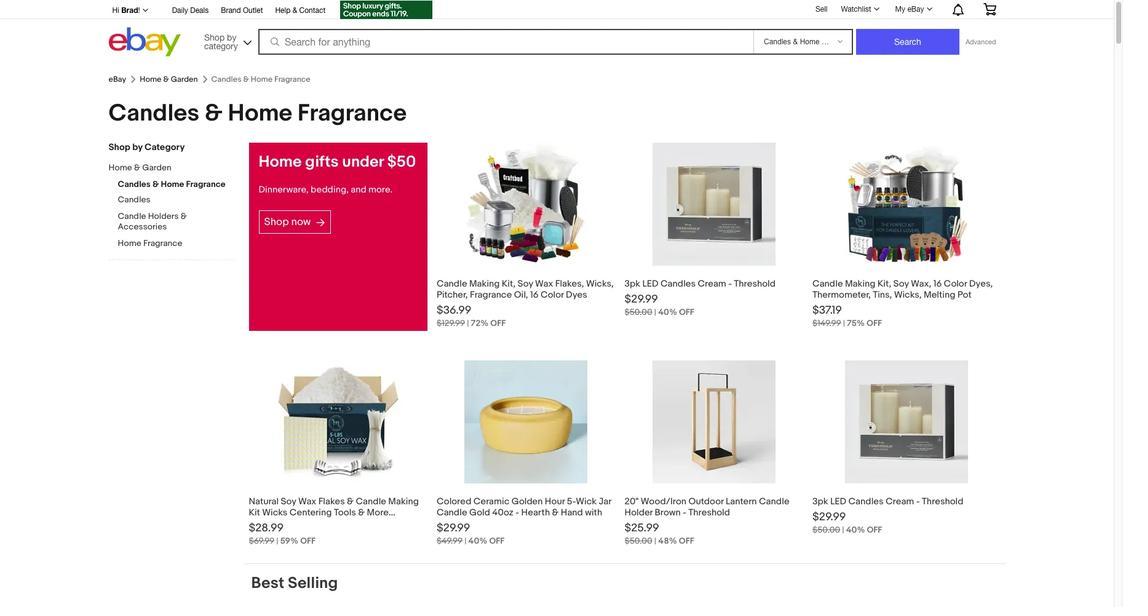 Task type: vqa. For each thing, say whether or not it's contained in the screenshot.
| within Colored Ceramic Golden Hour 5-Wick Jar Candle Gold 40oz - Hearth & Hand with $29.99 $49.99 | 40% OFF
yes



Task type: locate. For each thing, give the bounding box(es) containing it.
by down brand
[[227, 32, 237, 42]]

2 $50.00 text field from the top
[[625, 536, 653, 547]]

holder
[[625, 507, 653, 519]]

40% for $50.00 text field corresponding to $29.99
[[659, 307, 678, 318]]

48%
[[659, 536, 677, 547]]

wax left flakes
[[298, 496, 317, 508]]

0 horizontal spatial $29.99
[[437, 522, 470, 535]]

deals
[[190, 6, 209, 15]]

0 horizontal spatial wicks,
[[586, 278, 614, 290]]

0 horizontal spatial 40%
[[469, 536, 488, 547]]

candle left gold
[[437, 507, 468, 519]]

candle up $36.99
[[437, 278, 468, 290]]

now
[[291, 216, 311, 228]]

0 vertical spatial wax
[[536, 278, 554, 290]]

$50.00 text field for $25.99
[[625, 536, 653, 547]]

candle inside candle making kit, soy wax flakes, wicks, pitcher, fragrance oil, 16 color dyes $36.99 $129.99 | 72% off
[[437, 278, 468, 290]]

kit, for $37.19
[[878, 278, 892, 290]]

1 horizontal spatial wicks,
[[895, 289, 922, 301]]

flakes,
[[556, 278, 584, 290]]

0 vertical spatial garden
[[171, 74, 198, 84]]

tins,
[[873, 289, 893, 301]]

1 horizontal spatial 3pk led candles cream - threshold $29.99 $50.00 | 40% off
[[813, 496, 964, 535]]

by
[[227, 32, 237, 42], [132, 142, 143, 153]]

$50.00 text field for $29.99
[[625, 307, 653, 318]]

2 kit, from the left
[[878, 278, 892, 290]]

home & garden link
[[140, 74, 198, 84], [109, 162, 226, 174]]

0 vertical spatial ebay
[[908, 5, 925, 14]]

color
[[945, 278, 968, 290], [541, 289, 564, 301]]

1 vertical spatial 3pk led candles cream - threshold image
[[846, 361, 969, 484]]

threshold inside 20" wood/iron outdoor lantern candle holder brown - threshold $25.99 $50.00 | 48% off
[[689, 507, 731, 519]]

shop inside the home gifts under $50 dinnerware, bedding, and more. element
[[264, 216, 289, 228]]

kit, inside 'candle making kit, soy wax, 16 color dyes, thermometer, tins, wicks, melting pot $37.19 $149.99 | 75% off'
[[878, 278, 892, 290]]

shop for shop by category
[[109, 142, 130, 153]]

59%
[[280, 536, 299, 547]]

0 horizontal spatial 3pk
[[625, 278, 641, 290]]

1 horizontal spatial wax
[[536, 278, 554, 290]]

garden inside home & garden candles & home fragrance candles candle holders & accessories home fragrance
[[142, 162, 172, 173]]

soy left flakes,
[[518, 278, 533, 290]]

3pk
[[625, 278, 641, 290], [813, 496, 829, 508]]

$50.00
[[625, 307, 653, 318], [813, 525, 841, 535], [625, 536, 653, 547]]

2 horizontal spatial making
[[846, 278, 876, 290]]

threshold for 3pk led candles cream - threshold image associated with $50.00 text box
[[923, 496, 964, 508]]

16
[[934, 278, 942, 290], [531, 289, 539, 301]]

tools
[[334, 507, 356, 519]]

flakes
[[319, 496, 345, 508]]

0 horizontal spatial wax
[[298, 496, 317, 508]]

making right pitcher,
[[470, 278, 500, 290]]

1 vertical spatial 3pk
[[813, 496, 829, 508]]

soy left the wax,
[[894, 278, 910, 290]]

making inside candle making kit, soy wax flakes, wicks, pitcher, fragrance oil, 16 color dyes $36.99 $129.99 | 72% off
[[470, 278, 500, 290]]

candle holders & accessories link
[[118, 211, 235, 233]]

$29.99 inside colored ceramic golden hour 5-wick jar candle gold 40oz - hearth & hand with $29.99 $49.99 | 40% off
[[437, 522, 470, 535]]

1 vertical spatial $50.00
[[813, 525, 841, 535]]

$49.99 text field
[[437, 536, 463, 547]]

1 horizontal spatial $29.99
[[625, 293, 659, 307]]

1 vertical spatial by
[[132, 142, 143, 153]]

fragrance left oil,
[[470, 289, 512, 301]]

led
[[643, 278, 659, 290], [831, 496, 847, 508]]

2 horizontal spatial threshold
[[923, 496, 964, 508]]

1 horizontal spatial color
[[945, 278, 968, 290]]

home & garden link right ebay link
[[140, 74, 198, 84]]

garden
[[171, 74, 198, 84], [142, 162, 172, 173]]

candle inside home & garden candles & home fragrance candles candle holders & accessories home fragrance
[[118, 211, 146, 222]]

shop by category button
[[199, 27, 254, 54]]

1 horizontal spatial ebay
[[908, 5, 925, 14]]

| inside 20" wood/iron outdoor lantern candle holder brown - threshold $25.99 $50.00 | 48% off
[[655, 536, 657, 547]]

0 vertical spatial $50.00
[[625, 307, 653, 318]]

shop left now
[[264, 216, 289, 228]]

candle inside 20" wood/iron outdoor lantern candle holder brown - threshold $25.99 $50.00 | 48% off
[[759, 496, 790, 508]]

by for category
[[227, 32, 237, 42]]

0 horizontal spatial making
[[389, 496, 419, 508]]

selling
[[288, 574, 338, 593]]

& inside "account" navigation
[[293, 6, 297, 15]]

2 horizontal spatial $29.99
[[813, 511, 847, 524]]

main content
[[244, 128, 1124, 607]]

by inside shop by category
[[227, 32, 237, 42]]

shop now
[[264, 216, 311, 228]]

3pk up $50.00 text box
[[813, 496, 829, 508]]

$29.99 for $50.00 text field corresponding to $29.99
[[625, 293, 659, 307]]

candle left holders
[[118, 211, 146, 222]]

1 vertical spatial 3pk led candles cream - threshold $29.99 $50.00 | 40% off
[[813, 496, 964, 535]]

2 vertical spatial shop
[[264, 216, 289, 228]]

1 kit, from the left
[[502, 278, 516, 290]]

hi
[[112, 6, 119, 15]]

wax left flakes,
[[536, 278, 554, 290]]

color left dyes,
[[945, 278, 968, 290]]

0 vertical spatial cream
[[698, 278, 727, 290]]

making left colored
[[389, 496, 419, 508]]

20" wood/iron outdoor lantern candle holder brown - threshold image
[[653, 361, 776, 484]]

1 vertical spatial ebay
[[109, 74, 126, 84]]

candle making kit, soy wax, 16 color dyes, thermometer, tins, wicks, melting pot $37.19 $149.99 | 75% off
[[813, 278, 993, 329]]

candle making kit, soy wax flakes, wicks, pitcher, fragrance oil, 16 color dyes image
[[465, 143, 588, 266]]

cream
[[698, 278, 727, 290], [886, 496, 915, 508]]

brand outlet link
[[221, 4, 263, 18]]

1 vertical spatial wax
[[298, 496, 317, 508]]

1 horizontal spatial soy
[[518, 278, 533, 290]]

1 horizontal spatial by
[[227, 32, 237, 42]]

0 horizontal spatial 16
[[531, 289, 539, 301]]

fragrance up under
[[298, 99, 407, 128]]

pot
[[958, 289, 972, 301]]

$50.00 text field
[[813, 525, 841, 535]]

1 horizontal spatial led
[[831, 496, 847, 508]]

kit, inside candle making kit, soy wax flakes, wicks, pitcher, fragrance oil, 16 color dyes $36.99 $129.99 | 72% off
[[502, 278, 516, 290]]

0 vertical spatial 3pk led candles cream - threshold image
[[653, 143, 776, 266]]

candle up $37.19
[[813, 278, 844, 290]]

off inside 20" wood/iron outdoor lantern candle holder brown - threshold $25.99 $50.00 | 48% off
[[679, 536, 695, 547]]

20" wood/iron outdoor lantern candle holder brown - threshold $25.99 $50.00 | 48% off
[[625, 496, 790, 547]]

get the coupon image
[[341, 1, 433, 19]]

0 horizontal spatial cream
[[698, 278, 727, 290]]

2 horizontal spatial shop
[[264, 216, 289, 228]]

kit, right pitcher,
[[502, 278, 516, 290]]

1 horizontal spatial threshold
[[734, 278, 776, 290]]

soy inside 'candle making kit, soy wax, 16 color dyes, thermometer, tins, wicks, melting pot $37.19 $149.99 | 75% off'
[[894, 278, 910, 290]]

centering
[[290, 507, 332, 519]]

1 vertical spatial 40%
[[847, 525, 866, 535]]

0 horizontal spatial threshold
[[689, 507, 731, 519]]

yankee candle 22 oz large jar riviera escape turquoise image
[[990, 604, 1113, 607]]

shop down deals
[[204, 32, 225, 42]]

| inside candle making kit, soy wax flakes, wicks, pitcher, fragrance oil, 16 color dyes $36.99 $129.99 | 72% off
[[467, 318, 469, 329]]

0 horizontal spatial by
[[132, 142, 143, 153]]

dyes
[[566, 289, 588, 301]]

2 vertical spatial $50.00
[[625, 536, 653, 547]]

$149.99 text field
[[813, 318, 842, 329]]

1 vertical spatial cream
[[886, 496, 915, 508]]

pitcher,
[[437, 289, 468, 301]]

making up 75%
[[846, 278, 876, 290]]

jar
[[599, 496, 612, 508]]

advanced link
[[960, 30, 1003, 54]]

candle right flakes
[[356, 496, 387, 508]]

wicks, right flakes,
[[586, 278, 614, 290]]

wicks, inside candle making kit, soy wax flakes, wicks, pitcher, fragrance oil, 16 color dyes $36.99 $129.99 | 72% off
[[586, 278, 614, 290]]

1 vertical spatial shop
[[109, 142, 130, 153]]

sell
[[816, 5, 828, 13]]

1 horizontal spatial 16
[[934, 278, 942, 290]]

3pk led candles cream - threshold image
[[653, 143, 776, 266], [846, 361, 969, 484]]

kit,
[[502, 278, 516, 290], [878, 278, 892, 290]]

home & garden link down category
[[109, 162, 226, 174]]

ebay left home & garden
[[109, 74, 126, 84]]

0 vertical spatial $50.00 text field
[[625, 307, 653, 318]]

1 horizontal spatial cream
[[886, 496, 915, 508]]

soy right natural on the left bottom of page
[[281, 496, 296, 508]]

0 vertical spatial led
[[643, 278, 659, 290]]

0 horizontal spatial shop
[[109, 142, 130, 153]]

candle inside 'candle making kit, soy wax, 16 color dyes, thermometer, tins, wicks, melting pot $37.19 $149.99 | 75% off'
[[813, 278, 844, 290]]

0 vertical spatial by
[[227, 32, 237, 42]]

shop left category
[[109, 142, 130, 153]]

oil,
[[514, 289, 528, 301]]

0 vertical spatial 3pk
[[625, 278, 641, 290]]

None submit
[[857, 29, 960, 55]]

account navigation
[[106, 0, 1006, 21]]

lantern
[[726, 496, 757, 508]]

2 vertical spatial 40%
[[469, 536, 488, 547]]

$69.99
[[249, 536, 275, 547]]

$50.00 for $50.00 text box
[[813, 525, 841, 535]]

ebay right my
[[908, 5, 925, 14]]

2 horizontal spatial 40%
[[847, 525, 866, 535]]

16 right oil,
[[531, 289, 539, 301]]

$129.99
[[437, 318, 465, 329]]

3pk led candles cream - threshold image for $50.00 text box
[[846, 361, 969, 484]]

shop by category banner
[[106, 0, 1006, 60]]

0 vertical spatial 40%
[[659, 307, 678, 318]]

2 horizontal spatial soy
[[894, 278, 910, 290]]

soy
[[518, 278, 533, 290], [894, 278, 910, 290], [281, 496, 296, 508]]

garden for home & garden candles & home fragrance candles candle holders & accessories home fragrance
[[142, 162, 172, 173]]

off inside candle making kit, soy wax flakes, wicks, pitcher, fragrance oil, 16 color dyes $36.99 $129.99 | 72% off
[[491, 318, 506, 329]]

0 horizontal spatial color
[[541, 289, 564, 301]]

making inside 'candle making kit, soy wax, 16 color dyes, thermometer, tins, wicks, melting pot $37.19 $149.99 | 75% off'
[[846, 278, 876, 290]]

color inside candle making kit, soy wax flakes, wicks, pitcher, fragrance oil, 16 color dyes $36.99 $129.99 | 72% off
[[541, 289, 564, 301]]

making
[[470, 278, 500, 290], [846, 278, 876, 290], [389, 496, 419, 508]]

0 vertical spatial 3pk led candles cream - threshold $29.99 $50.00 | 40% off
[[625, 278, 776, 318]]

outdoor
[[689, 496, 724, 508]]

0 horizontal spatial led
[[643, 278, 659, 290]]

brand
[[221, 6, 241, 15]]

led for 3pk led candles cream - threshold image associated with $50.00 text box
[[831, 496, 847, 508]]

candle right lantern on the right bottom
[[759, 496, 790, 508]]

my ebay link
[[889, 2, 938, 17]]

$50.00 text field
[[625, 307, 653, 318], [625, 536, 653, 547]]

kit, left the wax,
[[878, 278, 892, 290]]

1 horizontal spatial making
[[470, 278, 500, 290]]

category
[[145, 142, 185, 153]]

0 horizontal spatial kit,
[[502, 278, 516, 290]]

1 horizontal spatial kit,
[[878, 278, 892, 290]]

0 horizontal spatial 3pk led candles cream - threshold image
[[653, 143, 776, 266]]

watchlist link
[[835, 2, 885, 17]]

$50.00 inside 20" wood/iron outdoor lantern candle holder brown - threshold $25.99 $50.00 | 48% off
[[625, 536, 653, 547]]

40%
[[659, 307, 678, 318], [847, 525, 866, 535], [469, 536, 488, 547]]

0 horizontal spatial soy
[[281, 496, 296, 508]]

color left dyes
[[541, 289, 564, 301]]

soy inside candle making kit, soy wax flakes, wicks, pitcher, fragrance oil, 16 color dyes $36.99 $129.99 | 72% off
[[518, 278, 533, 290]]

help & contact link
[[275, 4, 326, 18]]

wax inside natural soy wax flakes & candle making kit wicks centering tools & more supplies
[[298, 496, 317, 508]]

1 horizontal spatial 3pk led candles cream - threshold image
[[846, 361, 969, 484]]

wicks, right tins,
[[895, 289, 922, 301]]

under
[[342, 153, 384, 172]]

| inside 'candle making kit, soy wax, 16 color dyes, thermometer, tins, wicks, melting pot $37.19 $149.99 | 75% off'
[[844, 318, 846, 329]]

wax inside candle making kit, soy wax flakes, wicks, pitcher, fragrance oil, 16 color dyes $36.99 $129.99 | 72% off
[[536, 278, 554, 290]]

&
[[293, 6, 297, 15], [163, 74, 169, 84], [205, 99, 223, 128], [134, 162, 140, 173], [153, 179, 159, 190], [181, 211, 187, 222], [347, 496, 354, 508], [358, 507, 365, 519], [552, 507, 559, 519]]

1 $50.00 text field from the top
[[625, 307, 653, 318]]

- inside 20" wood/iron outdoor lantern candle holder brown - threshold $25.99 $50.00 | 48% off
[[683, 507, 687, 519]]

wax
[[536, 278, 554, 290], [298, 496, 317, 508]]

shop inside shop by category
[[204, 32, 225, 42]]

main content containing home gifts under $50
[[244, 128, 1124, 607]]

wicks,
[[586, 278, 614, 290], [895, 289, 922, 301]]

1 horizontal spatial shop
[[204, 32, 225, 42]]

$37.19
[[813, 304, 843, 318]]

off
[[679, 307, 695, 318], [491, 318, 506, 329], [867, 318, 883, 329], [868, 525, 883, 535], [300, 536, 316, 547], [490, 536, 505, 547], [679, 536, 695, 547]]

16 right the wax,
[[934, 278, 942, 290]]

-
[[729, 278, 732, 290], [917, 496, 920, 508], [516, 507, 520, 519], [683, 507, 687, 519]]

dinnerware, bedding, and more.
[[259, 184, 393, 196]]

threshold for 3pk led candles cream - threshold image associated with $50.00 text field corresponding to $29.99
[[734, 278, 776, 290]]

3pk led candles cream - threshold $29.99 $50.00 | 40% off
[[625, 278, 776, 318], [813, 496, 964, 535]]

0 vertical spatial shop
[[204, 32, 225, 42]]

by left category
[[132, 142, 143, 153]]

wicks, inside 'candle making kit, soy wax, 16 color dyes, thermometer, tins, wicks, melting pot $37.19 $149.99 | 75% off'
[[895, 289, 922, 301]]

fragrance
[[298, 99, 407, 128], [186, 179, 226, 190], [143, 238, 182, 249], [470, 289, 512, 301]]

1 vertical spatial garden
[[142, 162, 172, 173]]

1 vertical spatial led
[[831, 496, 847, 508]]

soy for $36.99
[[518, 278, 533, 290]]

1 vertical spatial $50.00 text field
[[625, 536, 653, 547]]

$29.99
[[625, 293, 659, 307], [813, 511, 847, 524], [437, 522, 470, 535]]

3pk right dyes
[[625, 278, 641, 290]]

wicks
[[262, 507, 288, 519]]

1 horizontal spatial 40%
[[659, 307, 678, 318]]

ebay inside "account" navigation
[[908, 5, 925, 14]]



Task type: describe. For each thing, give the bounding box(es) containing it.
holders
[[148, 211, 179, 222]]

0 horizontal spatial 3pk led candles cream - threshold $29.99 $50.00 | 40% off
[[625, 278, 776, 318]]

0 vertical spatial home & garden link
[[140, 74, 198, 84]]

40oz
[[493, 507, 514, 519]]

brand outlet
[[221, 6, 263, 15]]

fragrance down candle holders & accessories link
[[143, 238, 182, 249]]

help & contact
[[275, 6, 326, 15]]

storagemaid smhe116-fbm candle making kit image
[[547, 604, 670, 607]]

gifts
[[305, 153, 339, 172]]

$25.99
[[625, 522, 660, 535]]

75%
[[848, 318, 865, 329]]

brown
[[655, 507, 681, 519]]

candle inside colored ceramic golden hour 5-wick jar candle gold 40oz - hearth & hand with $29.99 $49.99 | 40% off
[[437, 507, 468, 519]]

off inside 'candle making kit, soy wax, 16 color dyes, thermometer, tins, wicks, melting pot $37.19 $149.99 | 75% off'
[[867, 318, 883, 329]]

candle making kit, soy wax flakes, wicks, pitcher, fragrance oil, 16 color dyes $36.99 $129.99 | 72% off
[[437, 278, 614, 329]]

wax,
[[912, 278, 932, 290]]

your shopping cart image
[[983, 3, 997, 15]]

more
[[367, 507, 389, 519]]

contact
[[299, 6, 326, 15]]

$28.99 $69.99 | 59% off
[[249, 522, 316, 547]]

16 inside candle making kit, soy wax flakes, wicks, pitcher, fragrance oil, 16 color dyes $36.99 $129.99 | 72% off
[[531, 289, 539, 301]]

off inside colored ceramic golden hour 5-wick jar candle gold 40oz - hearth & hand with $29.99 $49.99 | 40% off
[[490, 536, 505, 547]]

$129.99 text field
[[437, 318, 465, 329]]

hearth
[[522, 507, 550, 519]]

hi brad !
[[112, 6, 140, 15]]

making inside natural soy wax flakes & candle making kit wicks centering tools & more supplies
[[389, 496, 419, 508]]

!
[[138, 6, 140, 15]]

ceramic
[[474, 496, 510, 508]]

sell link
[[811, 5, 834, 13]]

40% inside colored ceramic golden hour 5-wick jar candle gold 40oz - hearth & hand with $29.99 $49.99 | 40% off
[[469, 536, 488, 547]]

ebay link
[[109, 74, 126, 84]]

home & garden
[[140, 74, 198, 84]]

accessories
[[118, 222, 167, 232]]

$50.00 for $50.00 text field corresponding to $29.99
[[625, 307, 653, 318]]

natural
[[249, 496, 279, 508]]

$49.99
[[437, 536, 463, 547]]

colored
[[437, 496, 472, 508]]

5-
[[567, 496, 576, 508]]

candle inside natural soy wax flakes & candle making kit wicks centering tools & more supplies
[[356, 496, 387, 508]]

gold
[[470, 507, 490, 519]]

cream for 3pk led candles cream - threshold image associated with $50.00 text field corresponding to $29.99
[[698, 278, 727, 290]]

fragrance up "candles" link
[[186, 179, 226, 190]]

kit, for $36.99
[[502, 278, 516, 290]]

help
[[275, 6, 291, 15]]

best
[[251, 574, 285, 593]]

shop by category
[[204, 32, 238, 51]]

thermometer,
[[813, 289, 871, 301]]

my
[[896, 5, 906, 14]]

golden
[[512, 496, 543, 508]]

$149.99
[[813, 318, 842, 329]]

by for category
[[132, 142, 143, 153]]

candles link
[[118, 194, 235, 206]]

soy inside natural soy wax flakes & candle making kit wicks centering tools & more supplies
[[281, 496, 296, 508]]

shop by category
[[109, 142, 185, 153]]

shop for shop by category
[[204, 32, 225, 42]]

home gifts under $50
[[259, 153, 416, 172]]

$69.99 text field
[[249, 536, 275, 547]]

color inside 'candle making kit, soy wax, 16 color dyes, thermometer, tins, wicks, melting pot $37.19 $149.99 | 75% off'
[[945, 278, 968, 290]]

home gifts under $50 dinnerware, bedding, and more. element
[[244, 128, 1006, 564]]

cream for 3pk led candles cream - threshold image associated with $50.00 text box
[[886, 496, 915, 508]]

home & garden candles & home fragrance candles candle holders & accessories home fragrance
[[109, 162, 226, 249]]

shop for shop now
[[264, 216, 289, 228]]

16 inside 'candle making kit, soy wax, 16 color dyes, thermometer, tins, wicks, melting pot $37.19 $149.99 | 75% off'
[[934, 278, 942, 290]]

| inside colored ceramic golden hour 5-wick jar candle gold 40oz - hearth & hand with $29.99 $49.99 | 40% off
[[465, 536, 467, 547]]

soy for $37.19
[[894, 278, 910, 290]]

wood/iron
[[641, 496, 687, 508]]

making for $37.19
[[846, 278, 876, 290]]

wick
[[576, 496, 597, 508]]

$28.99
[[249, 522, 284, 535]]

watchlist
[[842, 5, 872, 14]]

& inside colored ceramic golden hour 5-wick jar candle gold 40oz - hearth & hand with $29.99 $49.99 | 40% off
[[552, 507, 559, 519]]

fragrance inside candle making kit, soy wax flakes, wicks, pitcher, fragrance oil, 16 color dyes $36.99 $129.99 | 72% off
[[470, 289, 512, 301]]

40% for $50.00 text box
[[847, 525, 866, 535]]

- inside colored ceramic golden hour 5-wick jar candle gold 40oz - hearth & hand with $29.99 $49.99 | 40% off
[[516, 507, 520, 519]]

$29.99 for $50.00 text box
[[813, 511, 847, 524]]

natural soy wax flakes & candle making kit wicks centering tools & more supplies image
[[277, 361, 400, 484]]

led for 3pk led candles cream - threshold image associated with $50.00 text field corresponding to $29.99
[[643, 278, 659, 290]]

1 horizontal spatial 3pk
[[813, 496, 829, 508]]

hand
[[561, 507, 583, 519]]

colored ceramic golden hour 5-wick jar candle gold 40oz - hearth & hand with $29.99 $49.99 | 40% off
[[437, 496, 612, 547]]

supplies
[[249, 518, 286, 530]]

none submit inside 'shop by category' banner
[[857, 29, 960, 55]]

candles & home fragrance
[[109, 99, 407, 128]]

category
[[204, 41, 238, 51]]

72%
[[471, 318, 489, 329]]

3pk led candles cream - threshold image for $50.00 text field corresponding to $29.99
[[653, 143, 776, 266]]

colored ceramic golden hour 5-wick jar candle gold 40oz - hearth & hand with image
[[465, 361, 588, 484]]

best selling
[[251, 574, 338, 593]]

brad
[[121, 6, 138, 15]]

dinnerware,
[[259, 184, 309, 196]]

hour
[[545, 496, 565, 508]]

0 horizontal spatial ebay
[[109, 74, 126, 84]]

$50
[[387, 153, 416, 172]]

melting
[[924, 289, 956, 301]]

home fragrance link
[[118, 238, 235, 250]]

bedding,
[[311, 184, 349, 196]]

outlet
[[243, 6, 263, 15]]

20"
[[625, 496, 639, 508]]

Search for anything text field
[[260, 30, 751, 54]]

| inside $28.99 $69.99 | 59% off
[[277, 536, 279, 547]]

daily
[[172, 6, 188, 15]]

kit
[[249, 507, 260, 519]]

shop now link
[[259, 210, 331, 234]]

off inside $28.99 $69.99 | 59% off
[[300, 536, 316, 547]]

garden for home & garden
[[171, 74, 198, 84]]

and
[[351, 184, 367, 196]]

with
[[585, 507, 603, 519]]

candle making kit, soy wax, 16 color dyes, thermometer, tins, wicks, melting pot image
[[846, 143, 969, 266]]

my ebay
[[896, 5, 925, 14]]

dyes,
[[970, 278, 993, 290]]

daily deals
[[172, 6, 209, 15]]

making for $36.99
[[470, 278, 500, 290]]

1 vertical spatial home & garden link
[[109, 162, 226, 174]]

advanced
[[966, 38, 997, 46]]

$36.99
[[437, 304, 472, 318]]

more.
[[369, 184, 393, 196]]



